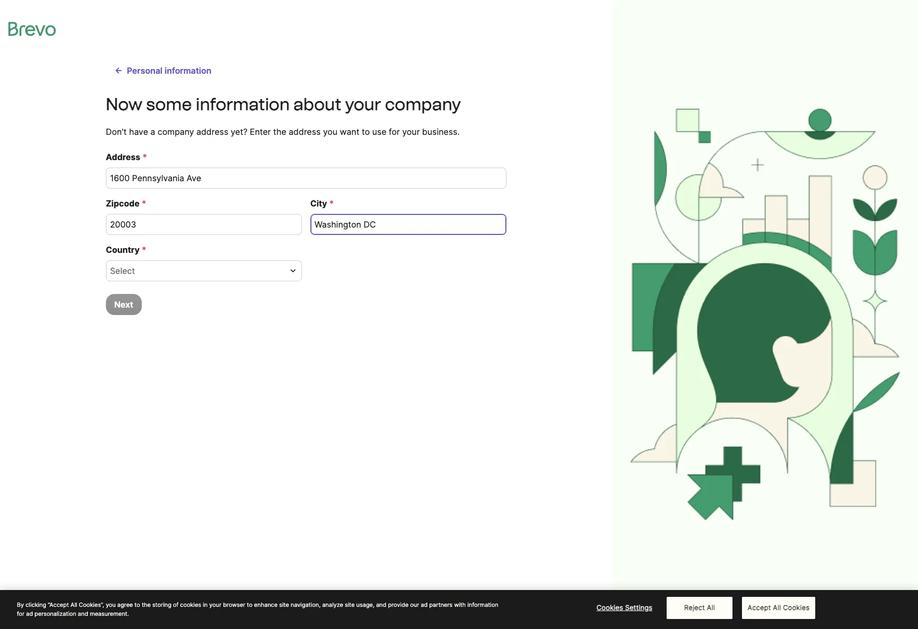Task type: vqa. For each thing, say whether or not it's contained in the screenshot.
please
no



Task type: locate. For each thing, give the bounding box(es) containing it.
address *
[[106, 152, 147, 162]]

site
[[279, 602, 289, 609], [345, 602, 355, 609]]

address left yet?
[[196, 127, 228, 137]]

information right the with
[[468, 602, 499, 609]]

for right use
[[389, 127, 400, 137]]

* right city
[[329, 198, 334, 209]]

information inside personal information button
[[165, 65, 212, 76]]

personalization
[[35, 610, 76, 618]]

information up yet?
[[196, 94, 290, 114]]

0 vertical spatial company
[[385, 94, 461, 114]]

1 vertical spatial company
[[158, 127, 194, 137]]

1 vertical spatial ad
[[26, 610, 33, 618]]

0 vertical spatial your
[[345, 94, 381, 114]]

company up business.
[[385, 94, 461, 114]]

cookies settings button
[[592, 598, 658, 619]]

1 vertical spatial you
[[106, 602, 116, 609]]

ad down clicking
[[26, 610, 33, 618]]

company right a
[[158, 127, 194, 137]]

* for country *
[[142, 245, 147, 255]]

cookies right accept
[[783, 604, 810, 612]]

the right enter
[[273, 127, 286, 137]]

company
[[385, 94, 461, 114], [158, 127, 194, 137]]

your left business.
[[402, 127, 420, 137]]

1 horizontal spatial the
[[273, 127, 286, 137]]

partners
[[429, 602, 453, 609]]

information up some
[[165, 65, 212, 76]]

2 vertical spatial your
[[209, 602, 221, 609]]

zipcode
[[106, 198, 140, 209]]

2 horizontal spatial your
[[402, 127, 420, 137]]

0 horizontal spatial the
[[142, 602, 151, 609]]

* for city *
[[329, 198, 334, 209]]

1 horizontal spatial to
[[247, 602, 253, 609]]

2 horizontal spatial all
[[773, 604, 781, 612]]

next button
[[106, 294, 142, 315]]

1 horizontal spatial address
[[289, 127, 321, 137]]

don't
[[106, 127, 127, 137]]

* right zipcode
[[142, 198, 146, 209]]

about
[[294, 94, 342, 114]]

1 vertical spatial for
[[17, 610, 24, 618]]

country *
[[106, 245, 147, 255]]

"accept
[[48, 602, 69, 609]]

0 horizontal spatial to
[[135, 602, 140, 609]]

None text field
[[106, 168, 507, 189], [106, 214, 302, 235], [106, 168, 507, 189], [106, 214, 302, 235]]

your inside by clicking "accept all cookies", you agree to the storing of cookies in your browser to enhance site navigation, analyze site usage, and provide our ad partners with information for ad personalization and measurement.
[[209, 602, 221, 609]]

business.
[[422, 127, 460, 137]]

to right browser
[[247, 602, 253, 609]]

0 horizontal spatial site
[[279, 602, 289, 609]]

accept all cookies button
[[742, 597, 816, 619]]

*
[[142, 152, 147, 162], [142, 198, 146, 209], [329, 198, 334, 209], [142, 245, 147, 255]]

with
[[454, 602, 466, 609]]

site right enhance
[[279, 602, 289, 609]]

select
[[110, 266, 135, 276]]

the left storing
[[142, 602, 151, 609]]

you
[[323, 127, 338, 137], [106, 602, 116, 609]]

provide
[[388, 602, 409, 609]]

settings
[[625, 604, 653, 612]]

for inside by clicking "accept all cookies", you agree to the storing of cookies in your browser to enhance site navigation, analyze site usage, and provide our ad partners with information for ad personalization and measurement.
[[17, 610, 24, 618]]

in
[[203, 602, 208, 609]]

address down "about" at the top of the page
[[289, 127, 321, 137]]

0 horizontal spatial ad
[[26, 610, 33, 618]]

our
[[410, 602, 419, 609]]

* for zipcode *
[[142, 198, 146, 209]]

by
[[17, 602, 24, 609]]

and
[[376, 602, 387, 609], [78, 610, 88, 618]]

your
[[345, 94, 381, 114], [402, 127, 420, 137], [209, 602, 221, 609]]

0 horizontal spatial address
[[196, 127, 228, 137]]

* for address *
[[142, 152, 147, 162]]

2 cookies from the left
[[783, 604, 810, 612]]

1 horizontal spatial for
[[389, 127, 400, 137]]

ad right 'our'
[[421, 602, 428, 609]]

2 vertical spatial information
[[468, 602, 499, 609]]

1 horizontal spatial site
[[345, 602, 355, 609]]

1 address from the left
[[196, 127, 228, 137]]

for
[[389, 127, 400, 137], [17, 610, 24, 618]]

none field inside select popup button
[[110, 265, 285, 277]]

all right reject on the bottom of page
[[707, 604, 715, 612]]

cookies
[[597, 604, 624, 612], [783, 604, 810, 612]]

reject all
[[685, 604, 715, 612]]

site left usage,
[[345, 602, 355, 609]]

* right country
[[142, 245, 147, 255]]

you up measurement.
[[106, 602, 116, 609]]

0 vertical spatial and
[[376, 602, 387, 609]]

information inside by clicking "accept all cookies", you agree to the storing of cookies in your browser to enhance site navigation, analyze site usage, and provide our ad partners with information for ad personalization and measurement.
[[468, 602, 499, 609]]

all right "accept
[[71, 602, 77, 609]]

0 vertical spatial information
[[165, 65, 212, 76]]

accept
[[748, 604, 771, 612]]

you left want
[[323, 127, 338, 137]]

0 vertical spatial you
[[323, 127, 338, 137]]

1 horizontal spatial and
[[376, 602, 387, 609]]

all
[[71, 602, 77, 609], [707, 604, 715, 612], [773, 604, 781, 612]]

clicking
[[26, 602, 46, 609]]

0 horizontal spatial your
[[209, 602, 221, 609]]

your up want
[[345, 94, 381, 114]]

cookies inside cookies settings button
[[597, 604, 624, 612]]

all right accept
[[773, 604, 781, 612]]

cookies left settings
[[597, 604, 624, 612]]

a
[[151, 127, 155, 137]]

0 horizontal spatial cookies
[[597, 604, 624, 612]]

1 horizontal spatial ad
[[421, 602, 428, 609]]

0 horizontal spatial company
[[158, 127, 194, 137]]

you inside by clicking "accept all cookies", you agree to the storing of cookies in your browser to enhance site navigation, analyze site usage, and provide our ad partners with information for ad personalization and measurement.
[[106, 602, 116, 609]]

1 vertical spatial the
[[142, 602, 151, 609]]

accept all cookies
[[748, 604, 810, 612]]

0 vertical spatial the
[[273, 127, 286, 137]]

* right address
[[142, 152, 147, 162]]

0 horizontal spatial all
[[71, 602, 77, 609]]

1 horizontal spatial cookies
[[783, 604, 810, 612]]

1 vertical spatial information
[[196, 94, 290, 114]]

usage,
[[356, 602, 375, 609]]

address
[[196, 127, 228, 137], [289, 127, 321, 137]]

and right usage,
[[376, 602, 387, 609]]

1 horizontal spatial all
[[707, 604, 715, 612]]

information
[[165, 65, 212, 76], [196, 94, 290, 114], [468, 602, 499, 609]]

to
[[362, 127, 370, 137], [135, 602, 140, 609], [247, 602, 253, 609]]

1 horizontal spatial company
[[385, 94, 461, 114]]

0 horizontal spatial for
[[17, 610, 24, 618]]

1 cookies from the left
[[597, 604, 624, 612]]

ad
[[421, 602, 428, 609], [26, 610, 33, 618]]

all inside by clicking "accept all cookies", you agree to the storing of cookies in your browser to enhance site navigation, analyze site usage, and provide our ad partners with information for ad personalization and measurement.
[[71, 602, 77, 609]]

navigation,
[[291, 602, 321, 609]]

and down cookies",
[[78, 610, 88, 618]]

0 vertical spatial for
[[389, 127, 400, 137]]

to right agree at the bottom of the page
[[135, 602, 140, 609]]

now some information about your company
[[106, 94, 461, 114]]

0 horizontal spatial and
[[78, 610, 88, 618]]

None field
[[110, 265, 285, 277]]

1 horizontal spatial you
[[323, 127, 338, 137]]

for down by
[[17, 610, 24, 618]]

None text field
[[310, 214, 507, 235]]

the
[[273, 127, 286, 137], [142, 602, 151, 609]]

measurement.
[[90, 610, 129, 618]]

cookies",
[[79, 602, 104, 609]]

the inside by clicking "accept all cookies", you agree to the storing of cookies in your browser to enhance site navigation, analyze site usage, and provide our ad partners with information for ad personalization and measurement.
[[142, 602, 151, 609]]

0 horizontal spatial you
[[106, 602, 116, 609]]

your right in
[[209, 602, 221, 609]]

to left use
[[362, 127, 370, 137]]



Task type: describe. For each thing, give the bounding box(es) containing it.
now
[[106, 94, 142, 114]]

browser
[[223, 602, 245, 609]]

yet?
[[231, 127, 248, 137]]

enter
[[250, 127, 271, 137]]

select button
[[106, 260, 302, 282]]

2 horizontal spatial to
[[362, 127, 370, 137]]

0 vertical spatial ad
[[421, 602, 428, 609]]

2 address from the left
[[289, 127, 321, 137]]

want
[[340, 127, 360, 137]]

city *
[[310, 198, 334, 209]]

agree
[[117, 602, 133, 609]]

1 site from the left
[[279, 602, 289, 609]]

use
[[372, 127, 387, 137]]

1 vertical spatial and
[[78, 610, 88, 618]]

city
[[310, 198, 327, 209]]

cookies settings
[[597, 604, 653, 612]]

by clicking "accept all cookies", you agree to the storing of cookies in your browser to enhance site navigation, analyze site usage, and provide our ad partners with information for ad personalization and measurement.
[[17, 602, 499, 618]]

zipcode *
[[106, 198, 146, 209]]

all for accept all cookies
[[773, 604, 781, 612]]

1 vertical spatial your
[[402, 127, 420, 137]]

storing
[[152, 602, 171, 609]]

address
[[106, 152, 140, 162]]

1 horizontal spatial your
[[345, 94, 381, 114]]

cookies
[[180, 602, 201, 609]]

reject
[[685, 604, 705, 612]]

have
[[129, 127, 148, 137]]

2 site from the left
[[345, 602, 355, 609]]

personal information
[[127, 65, 212, 76]]

of
[[173, 602, 179, 609]]

all for reject all
[[707, 604, 715, 612]]

personal information button
[[106, 60, 220, 81]]

personal
[[127, 65, 163, 76]]

some
[[146, 94, 192, 114]]

cookies inside accept all cookies button
[[783, 604, 810, 612]]

don't have a company address yet? enter the address you want to use for your business.
[[106, 127, 460, 137]]

enhance
[[254, 602, 278, 609]]

analyze
[[322, 602, 343, 609]]

country
[[106, 245, 140, 255]]

reject all button
[[667, 597, 733, 619]]

next
[[114, 300, 133, 310]]



